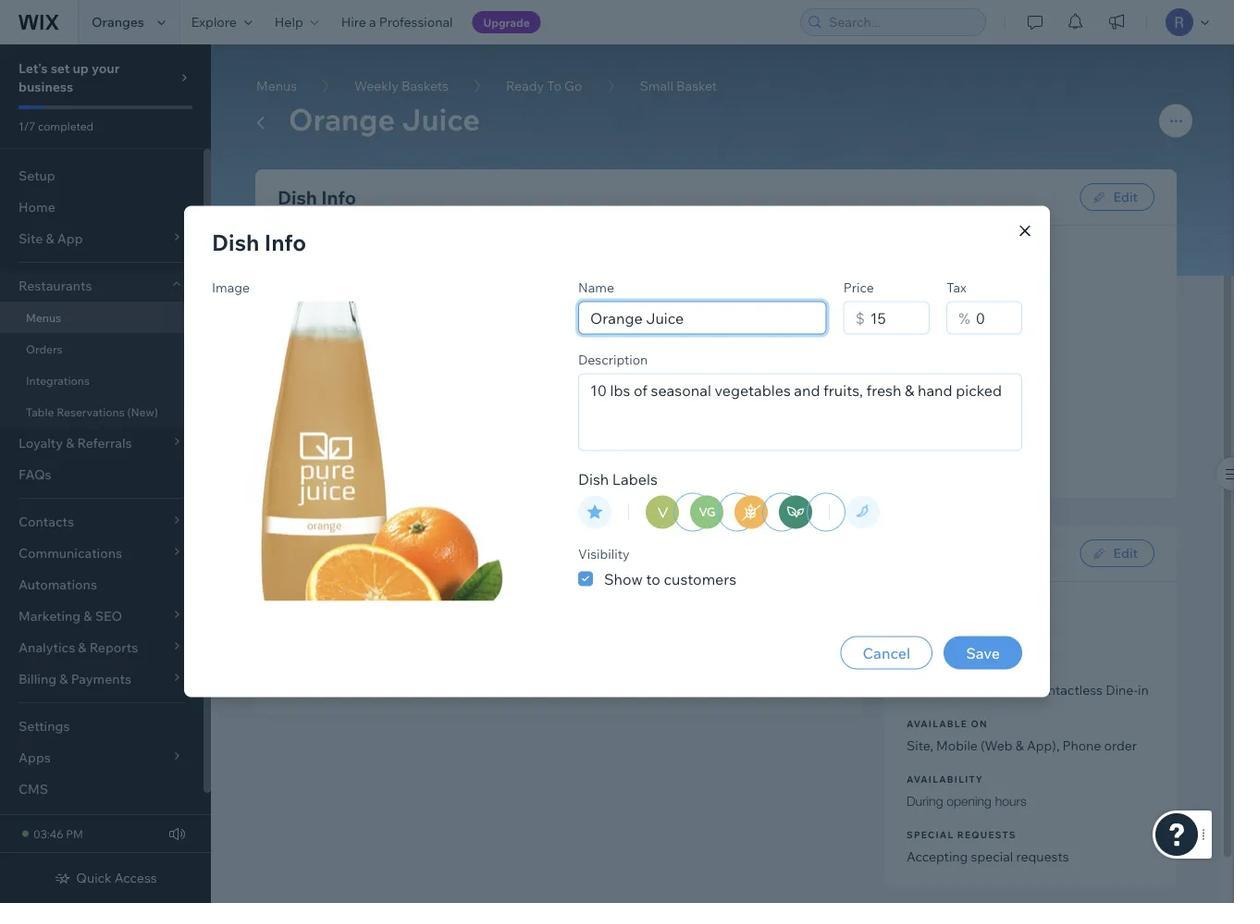 Task type: vqa. For each thing, say whether or not it's contained in the screenshot.
Facebook in the the 'sidebar' element
no



Task type: describe. For each thing, give the bounding box(es) containing it.
edit for online ordering
[[1114, 545, 1139, 561]]

labels inside dish info dialog
[[613, 470, 658, 488]]

e.g.
[[573, 606, 598, 625]]

$
[[856, 309, 865, 327]]

1 horizontal spatial info
[[322, 186, 356, 209]]

edit button for online ordering
[[1081, 540, 1155, 567]]

dish up the visibility
[[579, 470, 609, 488]]

table reservations (new) link
[[0, 396, 204, 428]]

dish
[[351, 606, 380, 625]]

10
[[611, 315, 626, 331]]

info inside dialog
[[265, 228, 306, 256]]

sidebar element
[[0, 44, 211, 903]]

quick
[[76, 870, 112, 886]]

baskets
[[402, 78, 449, 94]]

pm
[[66, 827, 83, 841]]

upgrade
[[484, 15, 530, 29]]

0 vertical spatial menus
[[256, 78, 297, 94]]

integrations link
[[0, 365, 204, 396]]

juice
[[402, 100, 480, 138]]

menus inside 'sidebar' element
[[26, 311, 61, 324]]

availability during opening hours
[[907, 773, 1027, 809]]

help
[[275, 14, 303, 30]]

orders
[[26, 342, 63, 356]]

order
[[1105, 738, 1138, 754]]

lbs
[[628, 315, 646, 331]]

your inside does your dish have any options or extras? e.g. size, toppings, ingredients
[[317, 606, 347, 625]]

hire
[[341, 14, 366, 30]]

let's
[[19, 60, 48, 76]]

dish options
[[278, 542, 393, 565]]

upgrade button
[[473, 11, 541, 33]]

(new)
[[127, 405, 158, 419]]

dish info dialog
[[184, 206, 1051, 697]]

hand
[[902, 315, 932, 331]]

visible
[[633, 445, 674, 461]]

contactless
[[1031, 682, 1103, 698]]

opening
[[947, 794, 992, 809]]

size,
[[601, 606, 631, 625]]

1/7
[[19, 119, 35, 133]]

0 vertical spatial &
[[890, 315, 899, 331]]

go
[[565, 78, 583, 94]]

dish down orange in the top of the page
[[278, 186, 317, 209]]

, for site
[[931, 738, 934, 754]]

restaurants button
[[0, 270, 204, 302]]

app)
[[1027, 738, 1057, 754]]

edit button for dish info
[[1081, 183, 1155, 211]]

of
[[649, 315, 662, 331]]

extras?
[[520, 606, 570, 625]]

options
[[322, 542, 393, 565]]

requests
[[958, 829, 1017, 841]]

mobile
[[937, 738, 978, 754]]

pickup
[[962, 682, 1003, 698]]

vegetables
[[721, 315, 789, 331]]

online
[[907, 542, 966, 565]]

available on site , mobile (web & app) , phone order
[[907, 718, 1138, 754]]

dish down 10
[[611, 356, 638, 367]]

special requests accepting special requests
[[907, 829, 1070, 865]]

online ordering
[[907, 542, 1047, 565]]

$15
[[611, 283, 636, 302]]

settings link
[[0, 711, 204, 742]]

your inside let's set up your business
[[92, 60, 120, 76]]

special
[[972, 849, 1014, 865]]

menus link
[[0, 302, 204, 333]]

%
[[959, 309, 971, 327]]

dish labels inside dish info dialog
[[579, 470, 658, 488]]

ingredients
[[278, 629, 356, 647]]

cancel button
[[841, 636, 933, 670]]

setup link
[[0, 160, 204, 192]]

integrations
[[26, 374, 90, 387]]

during
[[907, 794, 944, 809]]

price
[[844, 279, 875, 295]]

dish info inside dialog
[[212, 228, 306, 256]]

on
[[972, 718, 989, 729]]

stock
[[921, 627, 954, 643]]

table
[[26, 405, 54, 419]]

seasonal
[[665, 315, 718, 331]]

requests
[[1017, 849, 1070, 865]]

weekly baskets
[[355, 78, 449, 94]]

oranges
[[92, 14, 144, 30]]

any
[[419, 606, 444, 625]]

basket
[[677, 78, 718, 94]]

available for delivery
[[907, 662, 968, 674]]

visibility
[[579, 546, 630, 562]]

10 lbs of seasonal vegetables and fruits, fresh & hand picked
[[611, 315, 976, 331]]

options
[[447, 606, 499, 625]]

hire a professional
[[341, 14, 453, 30]]

help button
[[264, 0, 330, 44]]

image
[[212, 279, 250, 295]]

cms
[[19, 781, 48, 797]]

Show to customers checkbox
[[579, 568, 737, 590]]

table reservations (new)
[[26, 405, 158, 419]]

dine-
[[1106, 682, 1139, 698]]

description
[[579, 351, 648, 367]]



Task type: locate. For each thing, give the bounding box(es) containing it.
info
[[322, 186, 356, 209], [265, 228, 306, 256]]

hours
[[996, 794, 1027, 809]]

available up the site
[[907, 718, 968, 729]]

1 vertical spatial available
[[907, 718, 968, 729]]

weekly
[[355, 78, 399, 94]]

dish labels down visible
[[579, 470, 658, 488]]

1 vertical spatial your
[[317, 606, 347, 625]]

dish left options
[[278, 542, 317, 565]]

picked
[[935, 315, 976, 331]]

completed
[[38, 119, 94, 133]]

0 vertical spatial edit
[[1114, 189, 1139, 205]]

name
[[579, 279, 615, 295]]

available for delivery , pickup and contactless dine-in
[[907, 662, 1149, 698]]

edit for dish info
[[1114, 189, 1139, 205]]

, for delivery
[[955, 682, 959, 698]]

1 vertical spatial and
[[1006, 682, 1029, 698]]

1 vertical spatial dish info
[[212, 228, 306, 256]]

1 available from the top
[[907, 662, 968, 674]]

1 vertical spatial edit button
[[1081, 540, 1155, 567]]

your right up
[[92, 60, 120, 76]]

access
[[115, 870, 157, 886]]

, left phone
[[1057, 738, 1060, 754]]

available inside available on site , mobile (web & app) , phone order
[[907, 718, 968, 729]]

automations
[[19, 577, 97, 593]]

available inside available for delivery , pickup and contactless dine-in
[[907, 662, 968, 674]]

dish info down orange in the top of the page
[[278, 186, 356, 209]]

faqs link
[[0, 459, 204, 491]]

0 vertical spatial dish labels
[[611, 356, 684, 367]]

hire a professional link
[[330, 0, 464, 44]]

fruits,
[[818, 315, 853, 331]]

restaurants
[[19, 278, 92, 294]]

labels down of
[[642, 356, 684, 367]]

quick access
[[76, 870, 157, 886]]

and for vegetables
[[792, 315, 815, 331]]

dish up image
[[212, 228, 260, 256]]

0 vertical spatial info
[[322, 186, 356, 209]]

business
[[19, 79, 73, 95]]

None field
[[585, 302, 821, 334], [865, 302, 924, 334], [971, 302, 1016, 334], [585, 302, 821, 334], [865, 302, 924, 334], [971, 302, 1016, 334]]

1 edit button from the top
[[1081, 183, 1155, 211]]

settings
[[19, 718, 70, 735]]

in
[[1139, 682, 1149, 698]]

for
[[972, 662, 994, 674]]

1 vertical spatial &
[[1016, 738, 1025, 754]]

0 horizontal spatial and
[[792, 315, 815, 331]]

let's set up your business
[[19, 60, 120, 95]]

have
[[383, 606, 416, 625]]

0 horizontal spatial menus
[[26, 311, 61, 324]]

available
[[907, 662, 968, 674], [907, 718, 968, 729]]

menus down help
[[256, 78, 297, 94]]

availability
[[907, 773, 984, 785]]

orders link
[[0, 333, 204, 365]]

1/7 completed
[[19, 119, 94, 133]]

delivery
[[907, 682, 955, 698]]

& left the hand
[[890, 315, 899, 331]]

edit
[[1114, 189, 1139, 205], [1114, 545, 1139, 561]]

and for pickup
[[1006, 682, 1029, 698]]

2 available from the top
[[907, 718, 968, 729]]

dish info up image
[[212, 228, 306, 256]]

small
[[640, 78, 674, 94]]

2 edit from the top
[[1114, 545, 1139, 561]]

to
[[547, 78, 562, 94]]

phone
[[1063, 738, 1102, 754]]

and
[[792, 315, 815, 331], [1006, 682, 1029, 698]]

up
[[73, 60, 89, 76]]

2 edit button from the top
[[1081, 540, 1155, 567]]

show
[[604, 570, 643, 588]]

fresh
[[856, 315, 887, 331]]

orange
[[289, 100, 395, 138]]

1 horizontal spatial your
[[317, 606, 347, 625]]

, left 'mobile'
[[931, 738, 934, 754]]

show to customers
[[604, 570, 737, 588]]

1 vertical spatial menus
[[26, 311, 61, 324]]

0 horizontal spatial &
[[890, 315, 899, 331]]

& inside available on site , mobile (web & app) , phone order
[[1016, 738, 1025, 754]]

tax
[[947, 279, 967, 295]]

dish info
[[278, 186, 356, 209], [212, 228, 306, 256]]

Search... field
[[824, 9, 980, 35]]

0 vertical spatial labels
[[642, 356, 684, 367]]

your
[[92, 60, 120, 76], [317, 606, 347, 625]]

labels down visible
[[613, 470, 658, 488]]

and left fruits,
[[792, 315, 815, 331]]

03:46 pm
[[33, 827, 83, 841]]

, inside available for delivery , pickup and contactless dine-in
[[955, 682, 959, 698]]

, left pickup
[[955, 682, 959, 698]]

professional
[[379, 14, 453, 30]]

0 vertical spatial dish info
[[278, 186, 356, 209]]

site
[[907, 738, 931, 754]]

& left app)
[[1016, 738, 1025, 754]]

Dish Labels text field
[[579, 374, 1022, 450]]

ready
[[506, 78, 544, 94]]

and right pickup
[[1006, 682, 1029, 698]]

in stock
[[907, 627, 954, 643]]

special
[[907, 829, 955, 841]]

2 horizontal spatial ,
[[1057, 738, 1060, 754]]

0 horizontal spatial info
[[265, 228, 306, 256]]

your up ingredients
[[317, 606, 347, 625]]

0 horizontal spatial your
[[92, 60, 120, 76]]

1 vertical spatial labels
[[613, 470, 658, 488]]

1 vertical spatial info
[[265, 228, 306, 256]]

(web
[[981, 738, 1013, 754]]

1 vertical spatial edit
[[1114, 545, 1139, 561]]

1 horizontal spatial &
[[1016, 738, 1025, 754]]

home
[[19, 199, 55, 215]]

0 horizontal spatial ,
[[931, 738, 934, 754]]

and inside available for delivery , pickup and contactless dine-in
[[1006, 682, 1029, 698]]

1 edit from the top
[[1114, 189, 1139, 205]]

available for site
[[907, 718, 968, 729]]

0 vertical spatial your
[[92, 60, 120, 76]]

1 horizontal spatial menus
[[256, 78, 297, 94]]

save button
[[944, 636, 1023, 670]]

03:46
[[33, 827, 63, 841]]

1 horizontal spatial and
[[1006, 682, 1029, 698]]

0 vertical spatial and
[[792, 315, 815, 331]]

available up delivery
[[907, 662, 968, 674]]

labels
[[642, 356, 684, 367], [613, 470, 658, 488]]

customers
[[664, 570, 737, 588]]

1 horizontal spatial ,
[[955, 682, 959, 698]]

accepting
[[907, 849, 969, 865]]

menus up orders
[[26, 311, 61, 324]]

in
[[907, 627, 919, 643]]

a
[[369, 14, 376, 30]]

does your dish have any options or extras? e.g. size, toppings, ingredients
[[278, 606, 699, 647]]

home link
[[0, 192, 204, 223]]

cms link
[[0, 774, 204, 805]]

menus
[[256, 78, 297, 94], [26, 311, 61, 324]]

0 vertical spatial edit button
[[1081, 183, 1155, 211]]

small basket
[[640, 78, 718, 94]]

1 vertical spatial dish labels
[[579, 470, 658, 488]]

ordering
[[970, 542, 1047, 565]]

0 vertical spatial available
[[907, 662, 968, 674]]

setup
[[19, 168, 55, 184]]

to
[[647, 570, 661, 588]]

does
[[278, 606, 313, 625]]

reservations
[[57, 405, 125, 419]]

dish labels down of
[[611, 356, 684, 367]]



